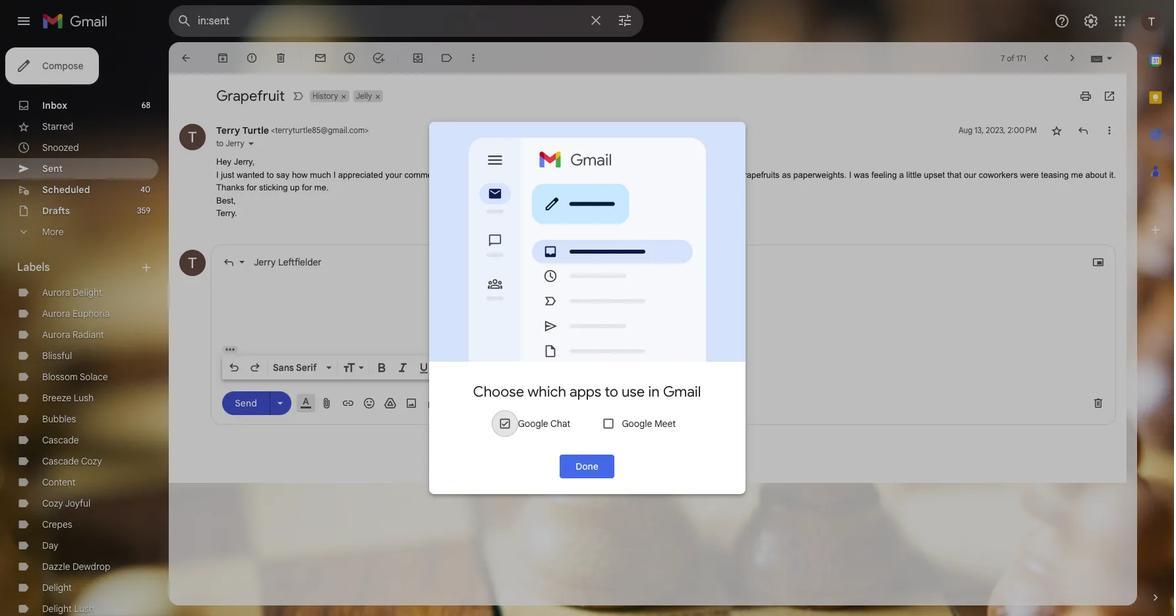 Task type: locate. For each thing, give the bounding box(es) containing it.
dazzle
[[42, 561, 70, 573]]

hey jerry, i just wanted to say how much i appreciated your comment about the grapefruit yesterday. i was really surprised to hear that you also use grapefruits as paperweights. i was feeling a little upset that our coworkers were teasing me about it. thanks for sticking up for me. best, terry.
[[216, 157, 1116, 218]]

breeze
[[42, 392, 71, 404]]

back to sent mail image
[[179, 51, 193, 65]]

cascade for cascade cozy
[[42, 456, 79, 468]]

0 vertical spatial jerry
[[226, 139, 244, 148]]

terry
[[216, 125, 240, 137]]

aurora
[[42, 287, 70, 299], [42, 308, 70, 320], [42, 329, 70, 341]]

aurora down aurora delight
[[42, 308, 70, 320]]

was left feeling
[[854, 170, 870, 180]]

to inside dialog
[[605, 383, 619, 401]]

say
[[276, 170, 290, 180]]

remove formatting ‪(⌘\)‬ image
[[633, 361, 646, 374]]

breeze lush link
[[42, 392, 94, 404]]

done
[[576, 461, 599, 473]]

1 vertical spatial lush
[[74, 603, 94, 615]]

google
[[518, 418, 549, 430], [622, 418, 652, 430]]

delight down delight link
[[42, 603, 72, 615]]

2 was from the left
[[854, 170, 870, 180]]

that left you
[[672, 170, 687, 180]]

i right paperweights.
[[850, 170, 852, 180]]

grapefruit
[[216, 87, 285, 105]]

grapefruit
[[480, 170, 517, 180]]

formatting options toolbar
[[222, 356, 652, 380]]

1 horizontal spatial was
[[854, 170, 870, 180]]

about
[[442, 170, 464, 180], [1086, 170, 1107, 180]]

terryturtle85@gmail.com
[[275, 125, 365, 135]]

quote ‪(⌘⇧9)‬ image
[[584, 361, 598, 374]]

compose
[[42, 60, 83, 72]]

1 vertical spatial cascade
[[42, 456, 79, 468]]

1 google from the left
[[518, 418, 549, 430]]

google left chat
[[518, 418, 549, 430]]

1 that from the left
[[672, 170, 687, 180]]

1 horizontal spatial that
[[948, 170, 962, 180]]

jerry left leftfielder on the top left of the page
[[254, 256, 276, 268]]

jerry down terry
[[226, 139, 244, 148]]

was left the really
[[565, 170, 580, 180]]

delight up euphoria
[[73, 287, 102, 299]]

2 about from the left
[[1086, 170, 1107, 180]]

1 vertical spatial delight
[[42, 582, 72, 594]]

snoozed
[[42, 142, 79, 154]]

radiant
[[73, 329, 104, 341]]

cascade cozy link
[[42, 456, 102, 468]]

lush down dewdrop
[[74, 603, 94, 615]]

labels
[[17, 261, 50, 274]]

cascade
[[42, 435, 79, 447], [42, 456, 79, 468]]

0 horizontal spatial that
[[672, 170, 687, 180]]

gmail
[[663, 383, 701, 401]]

that left our
[[948, 170, 962, 180]]

1 horizontal spatial cozy
[[81, 456, 102, 468]]

i right 'yesterday.'
[[560, 170, 563, 180]]

labels navigation
[[0, 42, 169, 617]]

yesterday.
[[519, 170, 558, 180]]

1 vertical spatial jerry
[[254, 256, 276, 268]]

0 horizontal spatial was
[[565, 170, 580, 180]]

2 vertical spatial aurora
[[42, 329, 70, 341]]

7
[[1001, 53, 1005, 63]]

2 that from the left
[[948, 170, 962, 180]]

joyful
[[65, 498, 90, 510]]

for down wanted on the top left of the page
[[247, 183, 257, 193]]

main menu image
[[16, 13, 32, 29]]

move to inbox image
[[412, 51, 425, 65]]

jerry,
[[234, 157, 255, 167]]

delight for delight link
[[42, 582, 72, 594]]

2 i from the left
[[334, 170, 336, 180]]

chat
[[551, 418, 571, 430]]

delete image
[[274, 51, 288, 65]]

1 vertical spatial use
[[622, 383, 645, 401]]

i right much
[[334, 170, 336, 180]]

sent
[[42, 163, 63, 175]]

crepes
[[42, 519, 72, 531]]

thanks
[[216, 183, 244, 193]]

0 horizontal spatial cozy
[[42, 498, 63, 510]]

aug 13, 2023, 2:00 pm cell
[[959, 124, 1037, 137]]

i left 'just' at left top
[[216, 170, 219, 180]]

drafts
[[42, 205, 70, 217]]

appreciated
[[338, 170, 383, 180]]

tab list
[[1138, 42, 1175, 569]]

were
[[1021, 170, 1039, 180]]

use inside dialog
[[622, 383, 645, 401]]

0 horizontal spatial for
[[247, 183, 257, 193]]

0 horizontal spatial use
[[622, 383, 645, 401]]

italic ‪(⌘i)‬ image
[[396, 361, 410, 374]]

was
[[565, 170, 580, 180], [854, 170, 870, 180]]

aurora for aurora euphoria
[[42, 308, 70, 320]]

0 horizontal spatial google
[[518, 418, 549, 430]]

cascade down bubbles link
[[42, 435, 79, 447]]

me
[[1072, 170, 1084, 180]]

wanted
[[237, 170, 264, 180]]

bubbles link
[[42, 414, 76, 425]]

3 aurora from the top
[[42, 329, 70, 341]]

2 vertical spatial delight
[[42, 603, 72, 615]]

as
[[782, 170, 791, 180]]

to left hear
[[643, 170, 650, 180]]

1 aurora from the top
[[42, 287, 70, 299]]

to down terry
[[216, 139, 224, 148]]

your
[[386, 170, 402, 180]]

history button
[[310, 90, 340, 102]]

delight lush
[[42, 603, 94, 615]]

you
[[689, 170, 703, 180]]

scheduled
[[42, 184, 90, 196]]

for
[[247, 183, 257, 193], [302, 183, 312, 193]]

Not starred checkbox
[[1051, 124, 1064, 137]]

1 for from the left
[[247, 183, 257, 193]]

1 vertical spatial aurora
[[42, 308, 70, 320]]

1 i from the left
[[216, 170, 219, 180]]

1 horizontal spatial about
[[1086, 170, 1107, 180]]

underline ‪(⌘u)‬ image
[[417, 361, 431, 374]]

use left in on the right of page
[[622, 383, 645, 401]]

strikethrough ‪(⌘⇧x)‬ image
[[609, 361, 622, 374]]

2 for from the left
[[302, 183, 312, 193]]

cascade cozy
[[42, 456, 102, 468]]

1 horizontal spatial google
[[622, 418, 652, 430]]

None search field
[[169, 5, 644, 37]]

discard draft ‪(⌘⇧d)‬ image
[[1092, 397, 1105, 410]]

snoozed link
[[42, 142, 79, 154]]

content
[[42, 477, 75, 489]]

google left meet
[[622, 418, 652, 430]]

choose which apps to use in gmail
[[473, 383, 701, 401]]

0 vertical spatial cozy
[[81, 456, 102, 468]]

aurora up blissful link
[[42, 329, 70, 341]]

0 vertical spatial aurora
[[42, 287, 70, 299]]

lush for delight lush
[[74, 603, 94, 615]]

aurora for aurora radiant
[[42, 329, 70, 341]]

use inside hey jerry, i just wanted to say how much i appreciated your comment about the grapefruit yesterday. i was really surprised to hear that you also use grapefruits as paperweights. i was feeling a little upset that our coworkers were teasing me about it. thanks for sticking up for me. best, terry.
[[723, 170, 737, 180]]

lush
[[74, 392, 94, 404], [74, 603, 94, 615]]

hey
[[216, 157, 232, 167]]

cascade down cascade 'link'
[[42, 456, 79, 468]]

content link
[[42, 477, 75, 489]]

paperweights.
[[794, 170, 847, 180]]

use right also on the top right of page
[[723, 170, 737, 180]]

i
[[216, 170, 219, 180], [334, 170, 336, 180], [560, 170, 563, 180], [850, 170, 852, 180]]

7 of 171
[[1001, 53, 1027, 63]]

clear search image
[[583, 7, 609, 34]]

1 horizontal spatial jerry
[[254, 256, 276, 268]]

snooze image
[[343, 51, 356, 65]]

aurora delight
[[42, 287, 102, 299]]

0 horizontal spatial jerry
[[226, 139, 244, 148]]

1 cascade from the top
[[42, 435, 79, 447]]

delight down dazzle
[[42, 582, 72, 594]]

to down strikethrough ‪(⌘⇧x)‬ icon
[[605, 383, 619, 401]]

aurora up "aurora euphoria"
[[42, 287, 70, 299]]

bold ‪(⌘b)‬ image
[[375, 361, 388, 374]]

also
[[705, 170, 721, 180]]

bulleted list ‪(⌘⇧8)‬ image
[[521, 361, 534, 374]]

1 was from the left
[[565, 170, 580, 180]]

aurora euphoria
[[42, 308, 110, 320]]

1 horizontal spatial for
[[302, 183, 312, 193]]

0 horizontal spatial about
[[442, 170, 464, 180]]

about left it.
[[1086, 170, 1107, 180]]

show trimmed content image
[[222, 346, 238, 353]]

aurora radiant link
[[42, 329, 104, 341]]

0 vertical spatial cascade
[[42, 435, 79, 447]]

0 vertical spatial use
[[723, 170, 737, 180]]

starred
[[42, 121, 73, 133]]

done button
[[560, 455, 614, 479]]

lush down blossom solace on the bottom left of page
[[74, 392, 94, 404]]

2 aurora from the top
[[42, 308, 70, 320]]

lush for breeze lush
[[74, 392, 94, 404]]

blissful
[[42, 350, 72, 362]]

turtle
[[242, 125, 269, 137]]

2 cascade from the top
[[42, 456, 79, 468]]

1 horizontal spatial use
[[723, 170, 737, 180]]

inbox link
[[42, 100, 67, 111]]

0 vertical spatial lush
[[74, 392, 94, 404]]

not important switch
[[292, 90, 305, 103]]

about left the
[[442, 170, 464, 180]]

terry.
[[216, 208, 237, 218]]

euphoria
[[73, 308, 110, 320]]

0 vertical spatial delight
[[73, 287, 102, 299]]

google for google chat
[[518, 418, 549, 430]]

for right up
[[302, 183, 312, 193]]

>
[[365, 125, 369, 135]]

starred link
[[42, 121, 73, 133]]

upset
[[924, 170, 945, 180]]

2 google from the left
[[622, 418, 652, 430]]

aurora delight link
[[42, 287, 102, 299]]



Task type: vqa. For each thing, say whether or not it's contained in the screenshot.
2nd Cascade from the top
yes



Task type: describe. For each thing, give the bounding box(es) containing it.
dazzle dewdrop link
[[42, 561, 110, 573]]

compose button
[[5, 47, 99, 84]]

day
[[42, 540, 58, 552]]

<
[[271, 125, 275, 135]]

labels heading
[[17, 261, 140, 274]]

really
[[583, 170, 603, 180]]

more
[[42, 226, 64, 238]]

google meet
[[622, 418, 676, 430]]

history
[[313, 91, 338, 101]]

aug 13, 2023, 2:00 pm
[[959, 125, 1037, 135]]

grapefruits
[[739, 170, 780, 180]]

delight for delight lush
[[42, 603, 72, 615]]

redo ‪(⌘y)‬ image
[[249, 361, 262, 374]]

blissful link
[[42, 350, 72, 362]]

171
[[1017, 53, 1027, 63]]

search mail image
[[173, 9, 197, 33]]

cascade for cascade 'link'
[[42, 435, 79, 447]]

how
[[292, 170, 308, 180]]

1 about from the left
[[442, 170, 464, 180]]

it.
[[1110, 170, 1116, 180]]

much
[[310, 170, 331, 180]]

bubbles
[[42, 414, 76, 425]]

google for google meet
[[622, 418, 652, 430]]

delight link
[[42, 582, 72, 594]]

dewdrop
[[73, 561, 110, 573]]

aurora for aurora delight
[[42, 287, 70, 299]]

leftfielder
[[278, 256, 322, 268]]

the
[[466, 170, 478, 180]]

terry turtle < terryturtle85@gmail.com >
[[216, 125, 369, 137]]

3 i from the left
[[560, 170, 563, 180]]

advanced search options image
[[612, 7, 638, 34]]

cascade link
[[42, 435, 79, 447]]

coworkers
[[979, 170, 1018, 180]]

choose which apps to use in gmail dialog
[[429, 122, 746, 495]]

mail and chat are enabled. image
[[469, 138, 706, 370]]

dazzle dewdrop
[[42, 561, 110, 573]]

to left say
[[267, 170, 274, 180]]

aurora euphoria link
[[42, 308, 110, 320]]

undo ‪(⌘z)‬ image
[[228, 361, 241, 374]]

sticking
[[259, 183, 288, 193]]

archive image
[[216, 51, 230, 65]]

breeze lush
[[42, 392, 94, 404]]

surprised
[[606, 170, 641, 180]]

cozy joyful link
[[42, 498, 90, 510]]

delight lush link
[[42, 603, 94, 615]]

1 vertical spatial cozy
[[42, 498, 63, 510]]

a
[[900, 170, 904, 180]]

choose
[[473, 383, 524, 401]]

newer image
[[1040, 51, 1053, 65]]

of
[[1007, 53, 1015, 63]]

cozy joyful
[[42, 498, 90, 510]]

report spam image
[[245, 51, 259, 65]]

teasing
[[1042, 170, 1069, 180]]

blossom solace link
[[42, 371, 108, 383]]

add to tasks image
[[372, 51, 385, 65]]

terry turtle cell
[[216, 125, 369, 137]]

up
[[290, 183, 300, 193]]

little
[[907, 170, 922, 180]]

blossom
[[42, 371, 78, 383]]

day link
[[42, 540, 58, 552]]

2:00 pm
[[1008, 125, 1037, 135]]

scheduled link
[[42, 184, 90, 196]]

older image
[[1066, 51, 1080, 65]]

inbox
[[42, 100, 67, 111]]

Message Body text field
[[222, 279, 1105, 335]]

blossom solace
[[42, 371, 108, 383]]

drafts link
[[42, 205, 70, 217]]

apps
[[570, 383, 602, 401]]

to jerry
[[216, 139, 244, 148]]

68
[[142, 100, 150, 110]]

sent link
[[42, 163, 63, 175]]

jerry leftfielder
[[254, 256, 322, 268]]

indent less ‪(⌘[)‬ image
[[542, 361, 555, 374]]

comment
[[405, 170, 440, 180]]

crepes link
[[42, 519, 72, 531]]

hear
[[653, 170, 670, 180]]

jelly
[[356, 91, 372, 101]]

me.
[[314, 183, 329, 193]]

aurora radiant
[[42, 329, 104, 341]]

2023,
[[986, 125, 1006, 135]]

jelly button
[[353, 90, 374, 102]]

more button
[[0, 222, 158, 243]]

4 i from the left
[[850, 170, 852, 180]]

our
[[964, 170, 977, 180]]

numbered list ‪(⌘⇧7)‬ image
[[500, 361, 513, 374]]

359
[[137, 206, 150, 216]]

13,
[[975, 125, 984, 135]]

aug
[[959, 125, 973, 135]]

indent more ‪(⌘])‬ image
[[563, 361, 576, 374]]

settings image
[[1084, 13, 1099, 29]]

in
[[648, 383, 660, 401]]

meet
[[655, 418, 676, 430]]

feeling
[[872, 170, 897, 180]]

solace
[[80, 371, 108, 383]]

mark as unread image
[[314, 51, 327, 65]]



